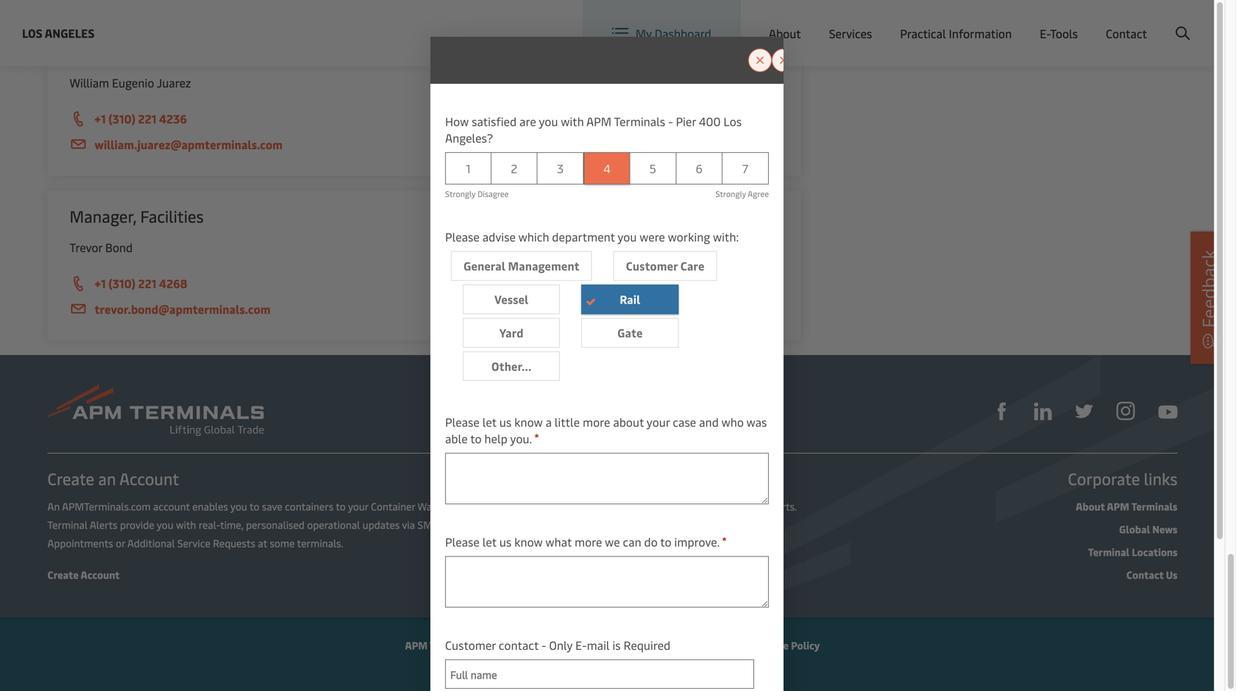 Task type: vqa. For each thing, say whether or not it's contained in the screenshot.
How satisfied are you with APM Terminals - Pier 400 Los Angeles?
yes



Task type: describe. For each thing, give the bounding box(es) containing it.
us for what
[[499, 534, 512, 550]]

0 vertical spatial &
[[170, 40, 181, 62]]

an apmterminals.com account enables you to save containers to your container watchlist, set daily watchlist email notifications, and subscribe for terminal alerts. terminal alerts provide you with real-time, personalised operational updates via sms or email. an apm terminals account is also required to manage truck appointments or additional service requests at some terminals.
[[47, 500, 797, 550]]

watchlist
[[506, 500, 550, 514]]

global news link
[[1119, 522, 1178, 536]]

us for a
[[499, 414, 512, 430]]

cookie policy
[[757, 639, 820, 653]]

your inside please let us know a little more about your case and who was able to help you.
[[647, 414, 670, 430]]

customer care
[[626, 258, 704, 274]]

operations
[[223, 40, 302, 62]]

customer for customer contact - only e-mail is required
[[445, 637, 496, 653]]

0 horizontal spatial yard
[[134, 40, 166, 62]]

1 vertical spatial or
[[116, 536, 125, 550]]

case
[[673, 414, 696, 430]]

bond
[[105, 239, 133, 255]]

advise
[[482, 229, 516, 245]]

0 horizontal spatial gate
[[185, 40, 219, 62]]

terms & conditions link
[[576, 639, 667, 653]]

terminals inside how satisfied are you with apm terminals - pier 400 los angeles?
[[614, 113, 665, 129]]

login
[[1078, 14, 1107, 29]]

with inside how satisfied are you with apm terminals - pier 400 los angeles?
[[561, 113, 584, 129]]

strongly for strongly agree
[[716, 188, 746, 200]]

+1 (310) 221 4236 link
[[70, 110, 779, 129]]

5
[[649, 160, 656, 176]]

know for a
[[514, 414, 543, 430]]

via
[[402, 518, 415, 532]]

2 vertical spatial account
[[81, 568, 120, 582]]

instagram image
[[1116, 402, 1135, 421]]

disagree
[[478, 188, 509, 200]]

pier
[[676, 113, 696, 129]]

know for what
[[514, 534, 543, 550]]

terminals up global news
[[1131, 500, 1178, 514]]

login / create account
[[1078, 14, 1197, 29]]

who
[[721, 414, 744, 430]]

is inside an apmterminals.com account enables you to save containers to your container watchlist, set daily watchlist email notifications, and subscribe for terminal alerts. terminal alerts provide you with real-time, personalised operational updates via sms or email. an apm terminals account is also required to manage truck appointments or additional service requests at some terminals.
[[607, 518, 615, 532]]

cookie
[[757, 639, 789, 653]]

221 for yard
[[138, 111, 156, 127]]

policy
[[791, 639, 820, 653]]

* inside please let us know what more we can do to improve. *
[[722, 534, 727, 547]]

4268
[[159, 276, 187, 291]]

apm left ⓒ
[[405, 639, 428, 653]]

you tube link
[[1158, 401, 1178, 420]]

also
[[617, 518, 636, 532]]

can
[[623, 534, 641, 550]]

menu
[[978, 14, 1008, 30]]

news
[[1152, 522, 1178, 536]]

instagram link
[[1116, 400, 1135, 421]]

3 please from the top
[[445, 534, 480, 550]]

400
[[699, 113, 721, 129]]

global news
[[1119, 522, 1178, 536]]

time,
[[220, 518, 243, 532]]

locations
[[1132, 545, 1178, 559]]

twitter image
[[1075, 403, 1093, 420]]

you up time,
[[230, 500, 247, 514]]

linkedin image
[[1034, 403, 1052, 420]]

you inside how satisfied are you with apm terminals - pier 400 los angeles?
[[539, 113, 558, 129]]

0 horizontal spatial *
[[534, 431, 539, 443]]

what
[[545, 534, 572, 550]]

apm right about
[[1107, 500, 1129, 514]]

global menu button
[[909, 0, 1023, 44]]

3
[[557, 160, 564, 176]]

william
[[70, 75, 109, 90]]

updates
[[363, 518, 400, 532]]

which
[[518, 229, 549, 245]]

email.
[[453, 518, 480, 532]]

apmterminals.com
[[62, 500, 151, 514]]

trevor.bond@apmterminals.com link
[[70, 300, 779, 319]]

let for please let us know what more we can do to improve. *
[[482, 534, 497, 550]]

other...
[[491, 358, 531, 374]]

+1 for manager,
[[95, 276, 106, 291]]

apm inside how satisfied are you with apm terminals - pier 400 los angeles?
[[586, 113, 611, 129]]

contact
[[1126, 568, 1164, 582]]

us
[[1166, 568, 1178, 582]]

general management
[[464, 258, 580, 274]]

general
[[464, 258, 505, 274]]

requests
[[213, 536, 255, 550]]

to up operational
[[336, 500, 346, 514]]

links
[[1144, 468, 1178, 490]]

this question is required element for please let us know a little more about your case and who was able to help you.
[[534, 431, 539, 443]]

create for create account
[[47, 568, 79, 582]]

containers
[[285, 500, 334, 514]]

terminal locations link
[[1088, 545, 1178, 559]]

+1 (310) 221 4268
[[95, 276, 187, 291]]

contact
[[499, 637, 539, 653]]

los inside how satisfied are you with apm terminals - pier 400 los angeles?
[[724, 113, 742, 129]]

feedback
[[1197, 250, 1221, 328]]

1
[[466, 160, 471, 176]]

(310) for manager,
[[108, 276, 135, 291]]

facilities
[[140, 205, 204, 227]]

/
[[1109, 14, 1114, 29]]

ⓒ
[[478, 639, 488, 653]]

global for global news
[[1119, 522, 1150, 536]]

1 vertical spatial more
[[575, 534, 602, 550]]

1 vertical spatial gate
[[617, 325, 643, 341]]

to inside please let us know a little more about your case and who was able to help you.
[[470, 431, 482, 447]]

221 for facilities
[[138, 276, 156, 291]]

strongly agree
[[716, 188, 769, 200]]

4
[[603, 160, 610, 176]]

additional
[[127, 536, 175, 550]]

terms
[[576, 639, 604, 653]]

let for please let us know a little more about your case and who was able to help you.
[[482, 414, 497, 430]]

and inside please let us know a little more about your case and who was able to help you.
[[699, 414, 719, 430]]

2023
[[540, 639, 564, 653]]

notifications,
[[580, 500, 640, 514]]

e-
[[575, 637, 587, 653]]

please let us know what more we can do to improve. *
[[445, 534, 727, 550]]

1 horizontal spatial account
[[568, 518, 605, 532]]

only
[[549, 637, 572, 653]]

real-
[[199, 518, 220, 532]]

an
[[98, 468, 116, 490]]

department
[[552, 229, 615, 245]]

personalised
[[246, 518, 305, 532]]

apmt footer logo image
[[47, 385, 264, 436]]

manage
[[692, 518, 729, 532]]

at
[[258, 536, 267, 550]]



Task type: locate. For each thing, give the bounding box(es) containing it.
account up please let us know what more we can do to improve. *
[[568, 518, 605, 532]]

rail
[[620, 291, 640, 307]]

terminals
[[614, 113, 665, 129], [1131, 500, 1178, 514], [521, 518, 566, 532], [430, 639, 476, 653]]

terminal up appointments
[[47, 518, 88, 532]]

1 (310) from the top
[[108, 111, 135, 127]]

0 vertical spatial or
[[441, 518, 450, 532]]

1 horizontal spatial strongly
[[716, 188, 746, 200]]

0 vertical spatial gate
[[185, 40, 219, 62]]

with:
[[713, 229, 739, 245]]

1 vertical spatial and
[[643, 500, 660, 514]]

how satisfied are you with apm terminals - pier 400 los angeles?
[[445, 113, 742, 146]]

0 horizontal spatial &
[[170, 40, 181, 62]]

provide
[[120, 518, 154, 532]]

trevor bond
[[70, 239, 133, 255]]

+1 down william
[[95, 111, 106, 127]]

and left who
[[699, 414, 719, 430]]

2 us from the top
[[499, 534, 512, 550]]

1 horizontal spatial with
[[561, 113, 584, 129]]

is left also at bottom
[[607, 518, 615, 532]]

1 vertical spatial let
[[482, 534, 497, 550]]

1 horizontal spatial yard
[[499, 325, 524, 341]]

truck
[[731, 518, 756, 532]]

an up appointments
[[47, 500, 60, 514]]

customer
[[626, 258, 678, 274], [445, 637, 496, 653]]

2 strongly from the left
[[716, 188, 746, 200]]

alerts.
[[767, 500, 797, 514]]

create account
[[47, 568, 120, 582]]

2 vertical spatial terminal
[[1088, 545, 1129, 559]]

angeles?
[[445, 130, 493, 146]]

apm up 4
[[586, 113, 611, 129]]

we
[[605, 534, 620, 550]]

and up required at the bottom right
[[643, 500, 660, 514]]

1 vertical spatial los
[[724, 113, 742, 129]]

customer down were
[[626, 258, 678, 274]]

with right are
[[561, 113, 584, 129]]

create right /
[[1117, 14, 1151, 29]]

0 vertical spatial your
[[647, 414, 670, 430]]

about apm terminals
[[1076, 500, 1178, 514]]

1 us from the top
[[499, 414, 512, 430]]

us inside please let us know a little more about your case and who was able to help you.
[[499, 414, 512, 430]]

option group containing 1
[[445, 152, 769, 203]]

0 vertical spatial los
[[22, 25, 42, 41]]

2 (310) from the top
[[108, 276, 135, 291]]

* down manage
[[722, 534, 727, 547]]

0 vertical spatial global
[[941, 14, 975, 30]]

1 vertical spatial create
[[47, 468, 94, 490]]

1 horizontal spatial *
[[722, 534, 727, 547]]

- inside how satisfied are you with apm terminals - pier 400 los angeles?
[[668, 113, 673, 129]]

apm down daily
[[497, 518, 519, 532]]

0 vertical spatial with
[[561, 113, 584, 129]]

customer for customer care
[[626, 258, 678, 274]]

or right sms
[[441, 518, 450, 532]]

0 vertical spatial yard
[[134, 40, 166, 62]]

about
[[613, 414, 644, 430]]

please up general
[[445, 229, 480, 245]]

1 horizontal spatial los
[[724, 113, 742, 129]]

gate up juarez
[[185, 40, 219, 62]]

you
[[539, 113, 558, 129], [618, 229, 637, 245], [230, 500, 247, 514], [157, 518, 173, 532]]

to right do
[[660, 534, 671, 550]]

1 vertical spatial +1
[[95, 276, 106, 291]]

care
[[680, 258, 704, 274]]

to down subscribe
[[679, 518, 689, 532]]

1 vertical spatial global
[[1119, 522, 1150, 536]]

0 vertical spatial 221
[[138, 111, 156, 127]]

1 vertical spatial your
[[348, 500, 368, 514]]

& right terms
[[606, 639, 614, 653]]

is right mail at bottom
[[612, 637, 621, 653]]

0 vertical spatial let
[[482, 414, 497, 430]]

2 vertical spatial please
[[445, 534, 480, 550]]

a
[[546, 414, 552, 430]]

1 horizontal spatial this question is required element
[[722, 534, 727, 547]]

global up terminal locations
[[1119, 522, 1150, 536]]

los angeles link
[[22, 24, 95, 42]]

1 vertical spatial with
[[176, 518, 196, 532]]

let down daily
[[482, 534, 497, 550]]

1 vertical spatial 221
[[138, 276, 156, 291]]

youtube image
[[1158, 406, 1178, 419]]

were
[[639, 229, 665, 245]]

0 horizontal spatial strongly
[[445, 188, 476, 200]]

1 vertical spatial an
[[482, 518, 495, 532]]

los right 400
[[724, 113, 742, 129]]

1 vertical spatial *
[[722, 534, 727, 547]]

yard down vessel
[[499, 325, 524, 341]]

+1
[[95, 111, 106, 127], [95, 276, 106, 291]]

0 vertical spatial create
[[1117, 14, 1151, 29]]

please for please advise which department you were working with:
[[445, 229, 480, 245]]

2 221 from the top
[[138, 276, 156, 291]]

1 vertical spatial account
[[568, 518, 605, 532]]

terminals left pier
[[614, 113, 665, 129]]

please up able
[[445, 414, 480, 430]]

1 vertical spatial this question is required element
[[722, 534, 727, 547]]

0 vertical spatial +1
[[95, 111, 106, 127]]

terminal up contact
[[1088, 545, 1129, 559]]

an down daily
[[482, 518, 495, 532]]

1 vertical spatial -
[[541, 637, 546, 653]]

create account link
[[47, 568, 120, 582]]

0 horizontal spatial -
[[541, 637, 546, 653]]

improve.
[[674, 534, 720, 550]]

account right an
[[119, 468, 179, 490]]

do
[[644, 534, 658, 550]]

&
[[170, 40, 181, 62], [606, 639, 614, 653]]

1 vertical spatial yard
[[499, 325, 524, 341]]

please for please let us know a little more about your case and who was able to help you.
[[445, 414, 480, 430]]

1 know from the top
[[514, 414, 543, 430]]

1 horizontal spatial and
[[699, 414, 719, 430]]

know left the what
[[514, 534, 543, 550]]

0 vertical spatial and
[[699, 414, 719, 430]]

us up "help"
[[499, 414, 512, 430]]

1 221 from the top
[[138, 111, 156, 127]]

mail
[[587, 637, 610, 653]]

terminal up truck
[[725, 500, 765, 514]]

account right /
[[1154, 14, 1197, 29]]

option group
[[445, 152, 769, 203]]

1 vertical spatial please
[[445, 414, 480, 430]]

0 vertical spatial an
[[47, 500, 60, 514]]

Please let us know a little more about your case and who was able to help you. text field
[[445, 453, 769, 505]]

director,
[[70, 40, 130, 62]]

1 vertical spatial (310)
[[108, 276, 135, 291]]

(310) down william eugenio juarez
[[108, 111, 135, 127]]

0 vertical spatial this question is required element
[[534, 431, 539, 443]]

1 horizontal spatial customer
[[626, 258, 678, 274]]

1 vertical spatial customer
[[445, 637, 496, 653]]

and inside an apmterminals.com account enables you to save containers to your container watchlist, set daily watchlist email notifications, and subscribe for terminal alerts. terminal alerts provide you with real-time, personalised operational updates via sms or email. an apm terminals account is also required to manage truck appointments or additional service requests at some terminals.
[[643, 500, 660, 514]]

create left an
[[47, 468, 94, 490]]

0 horizontal spatial customer
[[445, 637, 496, 653]]

service
[[177, 536, 210, 550]]

this question is required element right you. at left
[[534, 431, 539, 443]]

know inside please let us know a little more about your case and who was able to help you.
[[514, 414, 543, 430]]

corporate
[[1068, 468, 1140, 490]]

account down appointments
[[81, 568, 120, 582]]

0 vertical spatial us
[[499, 414, 512, 430]]

1 +1 from the top
[[95, 111, 106, 127]]

1 horizontal spatial global
[[1119, 522, 1150, 536]]

operational
[[307, 518, 360, 532]]

strongly
[[445, 188, 476, 200], [716, 188, 746, 200]]

your
[[647, 414, 670, 430], [348, 500, 368, 514]]

appointments
[[47, 536, 113, 550]]

1 vertical spatial know
[[514, 534, 543, 550]]

director, yard & gate operations
[[70, 40, 302, 62]]

switch
[[811, 14, 846, 29]]

1 vertical spatial &
[[606, 639, 614, 653]]

0 vertical spatial *
[[534, 431, 539, 443]]

- left only
[[541, 637, 546, 653]]

1 horizontal spatial &
[[606, 639, 614, 653]]

Please let us know what more we can do to improve. text field
[[445, 556, 769, 608]]

your up updates
[[348, 500, 368, 514]]

customer contact - only e-mail is required
[[445, 637, 670, 653]]

+1 down 'trevor bond'
[[95, 276, 106, 291]]

0 vertical spatial please
[[445, 229, 480, 245]]

4236
[[159, 111, 187, 127]]

global for global menu
[[941, 14, 975, 30]]

this question is required element for please let us know what more we can do to improve.
[[722, 534, 727, 547]]

(310) inside 'link'
[[108, 111, 135, 127]]

2 horizontal spatial terminal
[[1088, 545, 1129, 559]]

required
[[624, 637, 670, 653]]

7
[[742, 160, 748, 176]]

0 horizontal spatial with
[[176, 518, 196, 532]]

Full name text field
[[445, 660, 754, 689]]

- left pier
[[668, 113, 673, 129]]

you.
[[510, 431, 532, 447]]

able
[[445, 431, 468, 447]]

0 vertical spatial account
[[1154, 14, 1197, 29]]

1 please from the top
[[445, 229, 480, 245]]

with up the service
[[176, 518, 196, 532]]

0 vertical spatial customer
[[626, 258, 678, 274]]

1 strongly from the left
[[445, 188, 476, 200]]

your left case
[[647, 414, 670, 430]]

customer left contact
[[445, 637, 496, 653]]

for
[[709, 500, 722, 514]]

your inside an apmterminals.com account enables you to save containers to your container watchlist, set daily watchlist email notifications, and subscribe for terminal alerts. terminal alerts provide you with real-time, personalised operational updates via sms or email. an apm terminals account is also required to manage truck appointments or additional service requests at some terminals.
[[348, 500, 368, 514]]

facebook image
[[993, 403, 1011, 420]]

to left save
[[250, 500, 259, 514]]

gate down rail
[[617, 325, 643, 341]]

yard up eugenio
[[134, 40, 166, 62]]

2 please from the top
[[445, 414, 480, 430]]

with inside an apmterminals.com account enables you to save containers to your container watchlist, set daily watchlist email notifications, and subscribe for terminal alerts. terminal alerts provide you with real-time, personalised operational updates via sms or email. an apm terminals account is also required to manage truck appointments or additional service requests at some terminals.
[[176, 518, 196, 532]]

221 left 4268
[[138, 276, 156, 291]]

you right are
[[539, 113, 558, 129]]

us down daily
[[499, 534, 512, 550]]

1 horizontal spatial or
[[441, 518, 450, 532]]

william eugenio juarez
[[70, 75, 191, 90]]

create down appointments
[[47, 568, 79, 582]]

more left we
[[575, 534, 602, 550]]

eugenio
[[112, 75, 154, 90]]

manager,
[[70, 205, 136, 227]]

1 vertical spatial account
[[119, 468, 179, 490]]

global inside button
[[941, 14, 975, 30]]

please
[[445, 229, 480, 245], [445, 414, 480, 430], [445, 534, 480, 550]]

trevor
[[70, 239, 102, 255]]

1 horizontal spatial an
[[482, 518, 495, 532]]

container
[[371, 500, 415, 514]]

set
[[466, 500, 480, 514]]

required
[[639, 518, 677, 532]]

2 let from the top
[[482, 534, 497, 550]]

1 vertical spatial us
[[499, 534, 512, 550]]

* right you. at left
[[534, 431, 539, 443]]

terminals up the what
[[521, 518, 566, 532]]

to right able
[[470, 431, 482, 447]]

1 horizontal spatial your
[[647, 414, 670, 430]]

2 know from the top
[[514, 534, 543, 550]]

please inside please let us know a little more about your case and who was able to help you.
[[445, 414, 480, 430]]

save
[[262, 500, 282, 514]]

strongly left agree
[[716, 188, 746, 200]]

(310) down bond in the top of the page
[[108, 276, 135, 291]]

(310) for director,
[[108, 111, 135, 127]]

1 horizontal spatial gate
[[617, 325, 643, 341]]

about apm terminals link
[[1076, 500, 1178, 514]]

fill 44 link
[[1075, 401, 1093, 420]]

more right little
[[583, 414, 610, 430]]

221 inside 'link'
[[138, 111, 156, 127]]

create for create an account
[[47, 468, 94, 490]]

account left enables
[[153, 500, 190, 514]]

0 horizontal spatial account
[[153, 500, 190, 514]]

0 horizontal spatial your
[[348, 500, 368, 514]]

enables
[[192, 500, 228, 514]]

alerts
[[90, 518, 118, 532]]

2 vertical spatial create
[[47, 568, 79, 582]]

apm inside an apmterminals.com account enables you to save containers to your container watchlist, set daily watchlist email notifications, and subscribe for terminal alerts. terminal alerts provide you with real-time, personalised operational updates via sms or email. an apm terminals account is also required to manage truck appointments or additional service requests at some terminals.
[[497, 518, 519, 532]]

and
[[699, 414, 719, 430], [643, 500, 660, 514]]

let inside please let us know a little more about your case and who was able to help you.
[[482, 414, 497, 430]]

& up juarez
[[170, 40, 181, 62]]

2
[[511, 160, 517, 176]]

email
[[552, 500, 577, 514]]

0 horizontal spatial global
[[941, 14, 975, 30]]

terminals left ⓒ
[[430, 639, 476, 653]]

this question is required element
[[534, 431, 539, 443], [722, 534, 727, 547]]

1 horizontal spatial terminal
[[725, 500, 765, 514]]

terminals.
[[297, 536, 343, 550]]

global left menu
[[941, 14, 975, 30]]

or down the provide
[[116, 536, 125, 550]]

2 +1 from the top
[[95, 276, 106, 291]]

0 horizontal spatial los
[[22, 25, 42, 41]]

+1 for director,
[[95, 111, 106, 127]]

los inside "link"
[[22, 25, 42, 41]]

let up "help"
[[482, 414, 497, 430]]

0 vertical spatial more
[[583, 414, 610, 430]]

+1 (310) 221 4268 link
[[70, 274, 779, 294]]

0 horizontal spatial and
[[643, 500, 660, 514]]

221 left 4236
[[138, 111, 156, 127]]

0 vertical spatial know
[[514, 414, 543, 430]]

little
[[555, 414, 580, 430]]

1 vertical spatial terminal
[[47, 518, 88, 532]]

-
[[668, 113, 673, 129], [541, 637, 546, 653]]

this question is required element down manage
[[722, 534, 727, 547]]

create
[[1117, 14, 1151, 29], [47, 468, 94, 490], [47, 568, 79, 582]]

0 horizontal spatial terminal
[[47, 518, 88, 532]]

switch location button
[[787, 13, 894, 30]]

los left angeles at left
[[22, 25, 42, 41]]

you left were
[[618, 229, 637, 245]]

0 vertical spatial is
[[607, 518, 615, 532]]

contact us link
[[1126, 568, 1178, 582]]

1 horizontal spatial -
[[668, 113, 673, 129]]

apm
[[586, 113, 611, 129], [1107, 500, 1129, 514], [497, 518, 519, 532], [405, 639, 428, 653]]

an
[[47, 500, 60, 514], [482, 518, 495, 532]]

trevor.bond@apmterminals.com
[[95, 301, 271, 317]]

strongly for strongly disagree
[[445, 188, 476, 200]]

0 vertical spatial terminal
[[725, 500, 765, 514]]

daily
[[482, 500, 504, 514]]

0 vertical spatial (310)
[[108, 111, 135, 127]]

0 horizontal spatial or
[[116, 536, 125, 550]]

strongly down the 1
[[445, 188, 476, 200]]

please down email.
[[445, 534, 480, 550]]

0 vertical spatial account
[[153, 500, 190, 514]]

management
[[508, 258, 580, 274]]

0 horizontal spatial this question is required element
[[534, 431, 539, 443]]

account inside the login / create account link
[[1154, 14, 1197, 29]]

you up the "additional"
[[157, 518, 173, 532]]

subscribe
[[662, 500, 706, 514]]

terms & conditions
[[576, 639, 667, 653]]

1 vertical spatial is
[[612, 637, 621, 653]]

know up you. at left
[[514, 414, 543, 430]]

+1 inside 'link'
[[95, 111, 106, 127]]

1 let from the top
[[482, 414, 497, 430]]

location
[[849, 14, 894, 29]]

0 vertical spatial -
[[668, 113, 673, 129]]

0 horizontal spatial an
[[47, 500, 60, 514]]

more inside please let us know a little more about your case and who was able to help you.
[[583, 414, 610, 430]]

terminals inside an apmterminals.com account enables you to save containers to your container watchlist, set daily watchlist email notifications, and subscribe for terminal alerts. terminal alerts provide you with real-time, personalised operational updates via sms or email. an apm terminals account is also required to manage truck appointments or additional service requests at some terminals.
[[521, 518, 566, 532]]

strongly disagree
[[445, 188, 509, 200]]



